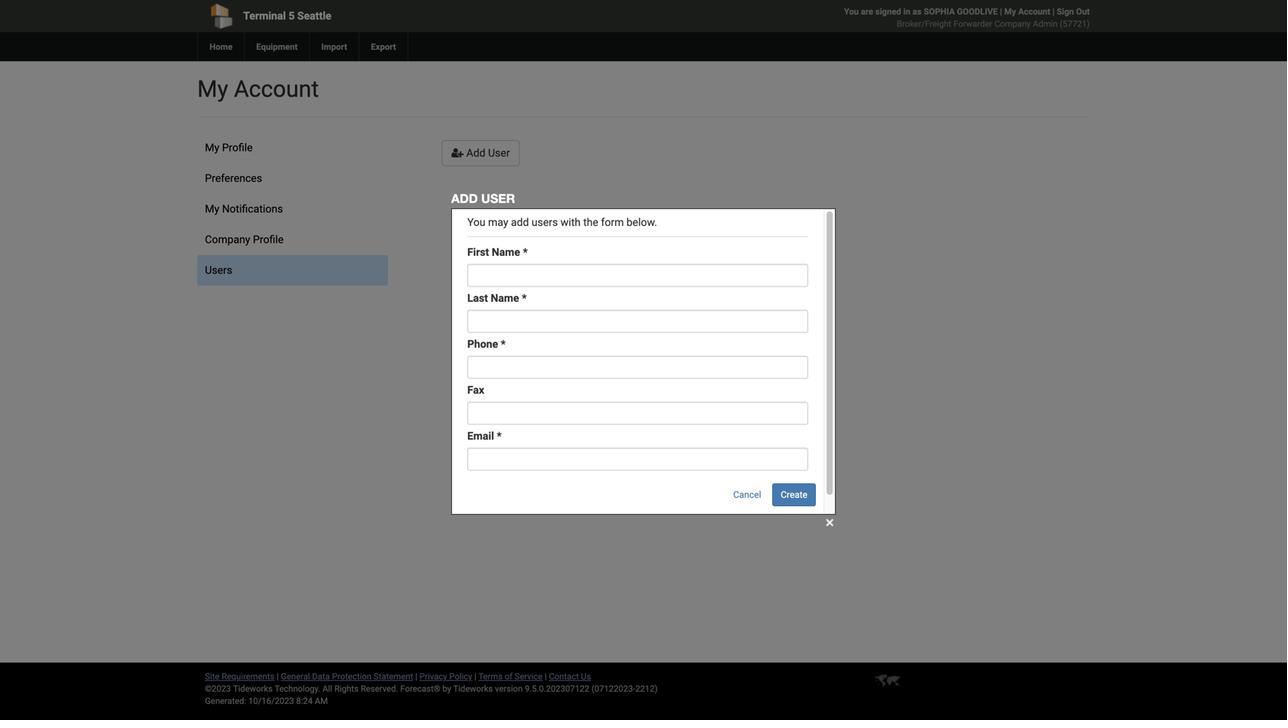Task type: vqa. For each thing, say whether or not it's contained in the screenshot.
CLEAR button
no



Task type: locate. For each thing, give the bounding box(es) containing it.
account inside you are signed in as sophia goodlive | my account | sign out broker/freight forwarder company admin (57721)
[[1019, 7, 1051, 16]]

5
[[289, 10, 295, 22]]

policy
[[449, 672, 472, 682]]

user
[[488, 147, 510, 159], [481, 191, 515, 206]]

user down add user button
[[481, 191, 515, 206]]

add down user plus image
[[451, 191, 478, 206]]

1 vertical spatial add user
[[451, 191, 515, 206]]

forecast®
[[400, 684, 441, 694]]

account down equipment link
[[234, 75, 319, 103]]

import
[[321, 42, 347, 52]]

my down preferences on the top
[[205, 203, 219, 215]]

my up preferences on the top
[[205, 141, 219, 154]]

terminal 5 seattle
[[243, 10, 331, 22]]

requirements
[[222, 672, 275, 682]]

(57721)
[[1060, 19, 1090, 29]]

add user button
[[442, 140, 520, 166]]

sign out link
[[1057, 7, 1090, 16]]

you
[[844, 7, 859, 16]]

version
[[495, 684, 523, 694]]

0 vertical spatial user
[[488, 147, 510, 159]]

©2023 tideworks
[[205, 684, 273, 694]]

profile down the notifications
[[253, 233, 284, 246]]

protection
[[332, 672, 372, 682]]

1 horizontal spatial company
[[995, 19, 1031, 29]]

company
[[995, 19, 1031, 29], [205, 233, 250, 246]]

terms of service link
[[479, 672, 543, 682]]

0 vertical spatial profile
[[222, 141, 253, 154]]

are
[[861, 7, 873, 16]]

sign
[[1057, 7, 1074, 16]]

site requirements link
[[205, 672, 275, 682]]

account
[[1019, 7, 1051, 16], [234, 75, 319, 103]]

0 horizontal spatial profile
[[222, 141, 253, 154]]

add
[[466, 147, 486, 159], [451, 191, 478, 206]]

my profile
[[205, 141, 253, 154]]

all
[[323, 684, 332, 694]]

terminal 5 seattle link
[[197, 0, 556, 32]]

export link
[[359, 32, 408, 61]]

| left "sign" in the right of the page
[[1053, 7, 1055, 16]]

1 vertical spatial company
[[205, 233, 250, 246]]

tideworks
[[453, 684, 493, 694]]

my account link
[[1005, 7, 1051, 16]]

0 vertical spatial company
[[995, 19, 1031, 29]]

profile for company profile
[[253, 233, 284, 246]]

my down home link
[[197, 75, 228, 103]]

add right user plus image
[[466, 147, 486, 159]]

terminal
[[243, 10, 286, 22]]

profile up preferences on the top
[[222, 141, 253, 154]]

add inside button
[[466, 147, 486, 159]]

equipment link
[[244, 32, 309, 61]]

add user inside button
[[464, 147, 510, 159]]

1 vertical spatial profile
[[253, 233, 284, 246]]

am
[[315, 696, 328, 706]]

export
[[371, 42, 396, 52]]

user right user plus image
[[488, 147, 510, 159]]

by
[[443, 684, 451, 694]]

account up admin
[[1019, 7, 1051, 16]]

my
[[1005, 7, 1016, 16], [197, 75, 228, 103], [205, 141, 219, 154], [205, 203, 219, 215]]

equipment
[[256, 42, 298, 52]]

| up forecast®
[[415, 672, 417, 682]]

1 horizontal spatial account
[[1019, 7, 1051, 16]]

add user
[[464, 147, 510, 159], [451, 191, 515, 206]]

2212)
[[636, 684, 658, 694]]

1 vertical spatial user
[[481, 191, 515, 206]]

company profile
[[205, 233, 284, 246]]

my right "goodlive"
[[1005, 7, 1016, 16]]

0 vertical spatial add
[[466, 147, 486, 159]]

general data protection statement link
[[281, 672, 413, 682]]

terms
[[479, 672, 503, 682]]

0 vertical spatial account
[[1019, 7, 1051, 16]]

company up the users
[[205, 233, 250, 246]]

home
[[210, 42, 233, 52]]

|
[[1000, 7, 1002, 16], [1053, 7, 1055, 16], [277, 672, 279, 682], [415, 672, 417, 682], [475, 672, 477, 682], [545, 672, 547, 682]]

1 horizontal spatial profile
[[253, 233, 284, 246]]

profile
[[222, 141, 253, 154], [253, 233, 284, 246]]

1 vertical spatial account
[[234, 75, 319, 103]]

0 horizontal spatial company
[[205, 233, 250, 246]]

8:24
[[296, 696, 313, 706]]

0 vertical spatial add user
[[464, 147, 510, 159]]

as
[[913, 7, 922, 16]]

service
[[515, 672, 543, 682]]

technology.
[[275, 684, 320, 694]]

company down my account link
[[995, 19, 1031, 29]]

out
[[1077, 7, 1090, 16]]



Task type: describe. For each thing, give the bounding box(es) containing it.
my for my profile
[[205, 141, 219, 154]]

privacy policy link
[[420, 672, 472, 682]]

company inside you are signed in as sophia goodlive | my account | sign out broker/freight forwarder company admin (57721)
[[995, 19, 1031, 29]]

10/16/2023
[[248, 696, 294, 706]]

preferences
[[205, 172, 262, 185]]

signed
[[876, 7, 901, 16]]

site requirements | general data protection statement | privacy policy | terms of service | contact us ©2023 tideworks technology. all rights reserved. forecast® by tideworks version 9.5.0.202307122 (07122023-2212) generated: 10/16/2023 8:24 am
[[205, 672, 658, 706]]

site
[[205, 672, 220, 682]]

goodlive
[[957, 7, 998, 16]]

user inside button
[[488, 147, 510, 159]]

1 vertical spatial add
[[451, 191, 478, 206]]

0 horizontal spatial account
[[234, 75, 319, 103]]

us
[[581, 672, 591, 682]]

of
[[505, 672, 513, 682]]

notifications
[[222, 203, 283, 215]]

contact us link
[[549, 672, 591, 682]]

users
[[205, 264, 232, 277]]

rights
[[335, 684, 359, 694]]

my notifications
[[205, 203, 283, 215]]

forwarder
[[954, 19, 993, 29]]

data
[[312, 672, 330, 682]]

(07122023-
[[592, 684, 636, 694]]

my for my account
[[197, 75, 228, 103]]

reserved.
[[361, 684, 398, 694]]

| up 9.5.0.202307122
[[545, 672, 547, 682]]

broker/freight
[[897, 19, 952, 29]]

home link
[[197, 32, 244, 61]]

my for my notifications
[[205, 203, 219, 215]]

my inside you are signed in as sophia goodlive | my account | sign out broker/freight forwarder company admin (57721)
[[1005, 7, 1016, 16]]

in
[[904, 7, 911, 16]]

seattle
[[297, 10, 331, 22]]

generated:
[[205, 696, 246, 706]]

my account
[[197, 75, 319, 103]]

| up tideworks in the left of the page
[[475, 672, 477, 682]]

| left 'general' on the left bottom
[[277, 672, 279, 682]]

| right "goodlive"
[[1000, 7, 1002, 16]]

contact
[[549, 672, 579, 682]]

statement
[[374, 672, 413, 682]]

profile for my profile
[[222, 141, 253, 154]]

privacy
[[420, 672, 447, 682]]

general
[[281, 672, 310, 682]]

admin
[[1033, 19, 1058, 29]]

you are signed in as sophia goodlive | my account | sign out broker/freight forwarder company admin (57721)
[[844, 7, 1090, 29]]

sophia
[[924, 7, 955, 16]]

import link
[[309, 32, 359, 61]]

user plus image
[[452, 148, 464, 158]]

9.5.0.202307122
[[525, 684, 590, 694]]



